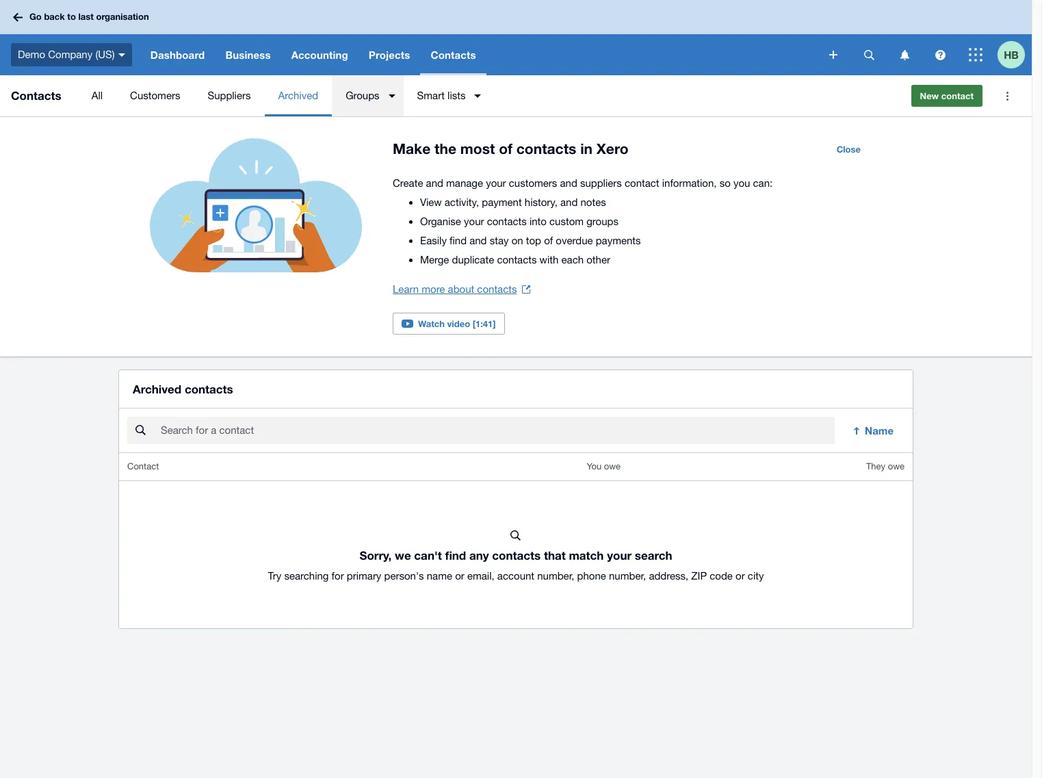 Task type: vqa. For each thing, say whether or not it's contained in the screenshot.
Suppliers button
yes



Task type: locate. For each thing, give the bounding box(es) containing it.
0 vertical spatial contact
[[942, 90, 974, 101]]

you owe
[[587, 462, 621, 472]]

1 horizontal spatial svg image
[[864, 50, 874, 60]]

of
[[499, 140, 513, 157], [544, 235, 553, 246]]

number, down "search"
[[609, 570, 646, 582]]

2 horizontal spatial your
[[607, 548, 632, 563]]

watch
[[418, 318, 445, 329]]

close
[[837, 144, 861, 155]]

0 horizontal spatial owe
[[604, 462, 621, 472]]

or right name at left
[[455, 570, 465, 582]]

your down 'activity,'
[[464, 216, 484, 227]]

watch video [1:41]
[[418, 318, 496, 329]]

contact right "suppliers"
[[625, 177, 660, 189]]

information,
[[662, 177, 717, 189]]

actions menu image
[[994, 82, 1021, 110]]

your right 'match'
[[607, 548, 632, 563]]

of right most
[[499, 140, 513, 157]]

accounting
[[291, 49, 348, 61]]

they owe
[[867, 462, 905, 472]]

payments
[[596, 235, 641, 246]]

contacts inside contacts popup button
[[431, 49, 476, 61]]

more
[[422, 283, 445, 295]]

smart
[[417, 90, 445, 101]]

create
[[393, 177, 423, 189]]

all button
[[78, 75, 116, 116]]

code
[[710, 570, 733, 582]]

menu
[[78, 75, 900, 116]]

0 vertical spatial of
[[499, 140, 513, 157]]

you
[[734, 177, 750, 189]]

0 horizontal spatial of
[[499, 140, 513, 157]]

view activity, payment history, and notes
[[420, 196, 606, 208]]

that
[[544, 548, 566, 563]]

1 horizontal spatial your
[[486, 177, 506, 189]]

your up payment
[[486, 177, 506, 189]]

2 horizontal spatial svg image
[[900, 50, 909, 60]]

navigation
[[140, 34, 820, 75]]

lists
[[448, 90, 466, 101]]

1 horizontal spatial number,
[[609, 570, 646, 582]]

activity,
[[445, 196, 479, 208]]

and up view
[[426, 177, 444, 189]]

account
[[498, 570, 535, 582]]

1 vertical spatial your
[[464, 216, 484, 227]]

svg image
[[13, 13, 23, 22], [969, 48, 983, 62], [935, 50, 946, 60], [830, 51, 838, 59]]

number,
[[537, 570, 575, 582], [609, 570, 646, 582]]

1 vertical spatial find
[[445, 548, 466, 563]]

1 horizontal spatial owe
[[888, 462, 905, 472]]

watch video [1:41] button
[[393, 313, 505, 335]]

contact
[[942, 90, 974, 101], [625, 177, 660, 189]]

archived
[[278, 90, 318, 101], [133, 382, 182, 396]]

contacts up lists
[[431, 49, 476, 61]]

match
[[569, 548, 604, 563]]

banner
[[0, 0, 1032, 75]]

navigation containing dashboard
[[140, 34, 820, 75]]

smart lists
[[417, 90, 466, 101]]

2 or from the left
[[736, 570, 745, 582]]

contact list table element
[[119, 453, 913, 629]]

owe right you
[[604, 462, 621, 472]]

svg image
[[864, 50, 874, 60], [900, 50, 909, 60], [118, 53, 125, 57]]

view
[[420, 196, 442, 208]]

demo company (us)
[[18, 48, 115, 60]]

on
[[512, 235, 523, 246]]

archived button
[[265, 75, 332, 116]]

learn more about contacts
[[393, 283, 517, 295]]

1 vertical spatial archived
[[133, 382, 182, 396]]

go
[[29, 11, 42, 22]]

archived inside button
[[278, 90, 318, 101]]

name button
[[843, 417, 905, 444]]

accounting button
[[281, 34, 359, 75]]

business
[[225, 49, 271, 61]]

email,
[[467, 570, 495, 582]]

hb
[[1004, 48, 1019, 61]]

1 horizontal spatial or
[[736, 570, 745, 582]]

2 vertical spatial your
[[607, 548, 632, 563]]

all
[[92, 90, 103, 101]]

most
[[461, 140, 495, 157]]

new contact button
[[911, 85, 983, 107]]

organisation
[[96, 11, 149, 22]]

business button
[[215, 34, 281, 75]]

contacts inside contact list table element
[[492, 548, 541, 563]]

name
[[865, 425, 894, 437]]

1 horizontal spatial contact
[[942, 90, 974, 101]]

1 horizontal spatial of
[[544, 235, 553, 246]]

contact right new
[[942, 90, 974, 101]]

0 horizontal spatial contacts
[[11, 88, 61, 103]]

0 horizontal spatial or
[[455, 570, 465, 582]]

1 or from the left
[[455, 570, 465, 582]]

last
[[78, 11, 94, 22]]

number, down that
[[537, 570, 575, 582]]

of right 'top'
[[544, 235, 553, 246]]

name
[[427, 570, 452, 582]]

merge
[[420, 254, 449, 266]]

contacts down demo
[[11, 88, 61, 103]]

owe right they
[[888, 462, 905, 472]]

1 vertical spatial contact
[[625, 177, 660, 189]]

demo
[[18, 48, 45, 60]]

contacts
[[431, 49, 476, 61], [11, 88, 61, 103]]

with
[[540, 254, 559, 266]]

2 number, from the left
[[609, 570, 646, 582]]

0 vertical spatial contacts
[[431, 49, 476, 61]]

or left city
[[736, 570, 745, 582]]

groups menu item
[[332, 75, 404, 116]]

organise
[[420, 216, 461, 227]]

and
[[426, 177, 444, 189], [560, 177, 578, 189], [561, 196, 578, 208], [470, 235, 487, 246]]

2 owe from the left
[[888, 462, 905, 472]]

notes
[[581, 196, 606, 208]]

close button
[[829, 138, 869, 160]]

1 owe from the left
[[604, 462, 621, 472]]

0 horizontal spatial archived
[[133, 382, 182, 396]]

find up duplicate
[[450, 235, 467, 246]]

find left any
[[445, 548, 466, 563]]

overdue
[[556, 235, 593, 246]]

1 horizontal spatial archived
[[278, 90, 318, 101]]

to
[[67, 11, 76, 22]]

1 vertical spatial contacts
[[11, 88, 61, 103]]

back
[[44, 11, 65, 22]]

search
[[635, 548, 673, 563]]

dashboard link
[[140, 34, 215, 75]]

new contact
[[920, 90, 974, 101]]

0 horizontal spatial contact
[[625, 177, 660, 189]]

smart lists button
[[404, 75, 490, 116]]

custom
[[550, 216, 584, 227]]

1 horizontal spatial contacts
[[431, 49, 476, 61]]

0 vertical spatial archived
[[278, 90, 318, 101]]

hb button
[[998, 34, 1032, 75]]

archived for archived contacts
[[133, 382, 182, 396]]

demo company (us) button
[[0, 34, 140, 75]]

banner containing hb
[[0, 0, 1032, 75]]

archived for archived
[[278, 90, 318, 101]]

0 horizontal spatial number,
[[537, 570, 575, 582]]

1 vertical spatial of
[[544, 235, 553, 246]]

svg image inside the "go back to last organisation" link
[[13, 13, 23, 22]]

0 horizontal spatial svg image
[[118, 53, 125, 57]]

[1:41]
[[473, 318, 496, 329]]

owe for you owe
[[604, 462, 621, 472]]



Task type: describe. For each thing, give the bounding box(es) containing it.
sorry,
[[360, 548, 392, 563]]

new
[[920, 90, 939, 101]]

menu containing all
[[78, 75, 900, 116]]

0 vertical spatial your
[[486, 177, 506, 189]]

easily
[[420, 235, 447, 246]]

groups
[[587, 216, 619, 227]]

you
[[587, 462, 602, 472]]

find inside contact list table element
[[445, 548, 466, 563]]

customers
[[130, 90, 180, 101]]

can:
[[753, 177, 773, 189]]

0 vertical spatial find
[[450, 235, 467, 246]]

sorry, we can't find any contacts that match your search
[[360, 548, 673, 563]]

zip
[[692, 570, 707, 582]]

history,
[[525, 196, 558, 208]]

suppliers
[[580, 177, 622, 189]]

groups button
[[332, 75, 404, 116]]

0 horizontal spatial your
[[464, 216, 484, 227]]

payment
[[482, 196, 522, 208]]

any
[[470, 548, 489, 563]]

for
[[332, 570, 344, 582]]

navigation inside banner
[[140, 34, 820, 75]]

try
[[268, 570, 282, 582]]

stay
[[490, 235, 509, 246]]

so
[[720, 177, 731, 189]]

into
[[530, 216, 547, 227]]

go back to last organisation link
[[8, 5, 157, 29]]

xero
[[597, 140, 629, 157]]

primary
[[347, 570, 382, 582]]

searching
[[284, 570, 329, 582]]

duplicate
[[452, 254, 494, 266]]

manage
[[446, 177, 483, 189]]

Search for a contact field
[[159, 418, 835, 444]]

learn
[[393, 283, 419, 295]]

1 number, from the left
[[537, 570, 575, 582]]

we
[[395, 548, 411, 563]]

customers button
[[116, 75, 194, 116]]

person's
[[384, 570, 424, 582]]

projects
[[369, 49, 410, 61]]

each
[[562, 254, 584, 266]]

the
[[435, 140, 457, 157]]

dashboard
[[150, 49, 205, 61]]

city
[[748, 570, 764, 582]]

and up duplicate
[[470, 235, 487, 246]]

contacts button
[[421, 34, 486, 75]]

easily find and stay on top of overdue payments
[[420, 235, 641, 246]]

owe for they owe
[[888, 462, 905, 472]]

organise your contacts into custom groups
[[420, 216, 619, 227]]

in
[[581, 140, 593, 157]]

suppliers button
[[194, 75, 265, 116]]

and up custom
[[561, 196, 578, 208]]

go back to last organisation
[[29, 11, 149, 22]]

(us)
[[95, 48, 115, 60]]

phone
[[577, 570, 606, 582]]

svg image inside demo company (us) popup button
[[118, 53, 125, 57]]

can't
[[414, 548, 442, 563]]

they
[[867, 462, 886, 472]]

and left "suppliers"
[[560, 177, 578, 189]]

video
[[447, 318, 470, 329]]

archived contacts
[[133, 382, 233, 396]]

your inside contact list table element
[[607, 548, 632, 563]]

contact
[[127, 462, 159, 472]]

contact inside button
[[942, 90, 974, 101]]

try searching for primary person's name or email, account number, phone number, address, zip code or city
[[268, 570, 764, 582]]

learn more about contacts link
[[393, 280, 531, 299]]

about
[[448, 283, 475, 295]]

projects button
[[359, 34, 421, 75]]

make
[[393, 140, 431, 157]]

merge duplicate contacts with each other
[[420, 254, 611, 266]]

top
[[526, 235, 541, 246]]

groups
[[346, 90, 380, 101]]

customers
[[509, 177, 557, 189]]

address,
[[649, 570, 689, 582]]



